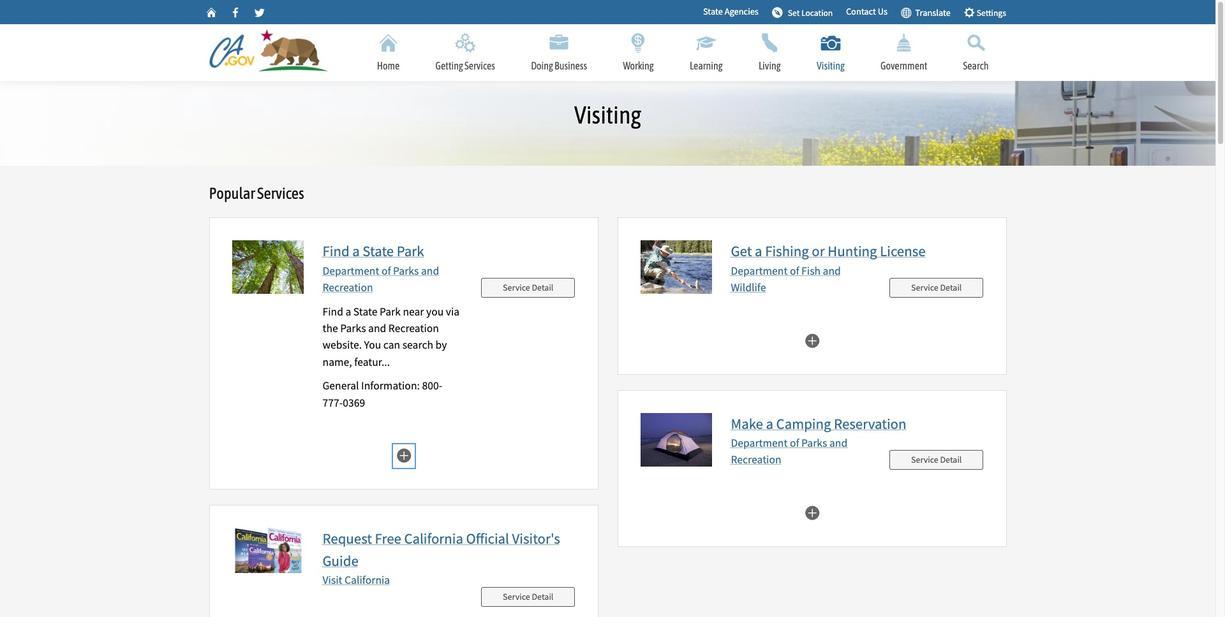Task type: describe. For each thing, give the bounding box(es) containing it.
business
[[555, 60, 587, 71]]

get a fishing or hunting license service icon image
[[641, 241, 712, 294]]

department for get
[[731, 264, 788, 278]]

globe image
[[901, 6, 912, 18]]

home link
[[359, 24, 418, 81]]

recreation for the left "department of parks and recreation" "link"
[[323, 281, 373, 295]]

learning
[[690, 60, 723, 71]]

0 horizontal spatial california
[[345, 574, 390, 588]]

2 horizontal spatial parks
[[802, 437, 827, 451]]

a for find a state park near you via the parks and recreation website. you can search by name, featur...
[[346, 305, 351, 319]]

service for get a fishing or hunting license
[[912, 282, 939, 293]]

via
[[446, 305, 460, 319]]

detail for get a fishing or hunting license
[[941, 282, 962, 293]]

visit california link
[[323, 574, 390, 588]]

wildlife
[[731, 281, 766, 295]]

recreation inside find a state park near you via the parks and recreation website. you can search by name, featur...
[[389, 322, 439, 336]]

agencies
[[725, 6, 759, 17]]

contact us
[[846, 6, 888, 17]]

state agencies link
[[703, 5, 759, 19]]

detail for find a state park
[[532, 282, 554, 293]]

translate link
[[901, 4, 951, 21]]

ca.gov logo image
[[209, 29, 336, 74]]

learning link
[[672, 24, 741, 81]]

visit
[[323, 574, 342, 588]]

and for the bottom "department of parks and recreation" "link"
[[830, 437, 848, 451]]

service detail link for make a camping reservation
[[890, 451, 984, 470]]

compass image
[[772, 6, 783, 18]]

service detail link for get a fishing or hunting license
[[890, 278, 984, 298]]

state for find a state park near you via the parks and recreation website. you can search by name, featur...
[[354, 305, 378, 319]]

800-
[[422, 379, 442, 393]]

doing
[[531, 60, 553, 71]]

get a fishing or hunting license
[[731, 242, 926, 261]]

1 vertical spatial department of parks and recreation link
[[731, 437, 848, 467]]

living link
[[741, 24, 799, 81]]

you
[[364, 339, 381, 353]]

and for the left "department of parks and recreation" "link"
[[421, 264, 439, 278]]

general information:
[[323, 379, 422, 393]]

website.
[[323, 339, 362, 353]]

popular services
[[209, 185, 304, 202]]

make a camping reservation service icon image
[[641, 413, 712, 467]]

service detail for find a state park
[[503, 282, 554, 293]]

set location button
[[768, 1, 837, 23]]

you
[[426, 305, 444, 319]]

0 vertical spatial parks
[[393, 264, 419, 278]]

near
[[403, 305, 424, 319]]

0 vertical spatial department of parks and recreation
[[323, 264, 439, 295]]

reservation
[[834, 415, 907, 433]]

services for getting        services
[[465, 60, 495, 71]]

777-
[[323, 396, 343, 410]]

of for get
[[790, 264, 800, 278]]

0 horizontal spatial department of parks and recreation link
[[323, 264, 439, 295]]

service detail for make a camping reservation
[[912, 454, 962, 466]]

and inside find a state park near you via the parks and recreation website. you can search by name, featur...
[[368, 322, 386, 336]]

by
[[436, 339, 447, 353]]

license
[[880, 242, 926, 261]]

get
[[731, 242, 752, 261]]

working
[[623, 60, 654, 71]]

request
[[323, 530, 372, 549]]

and for department of fish and wildlife link
[[823, 264, 841, 278]]

service for make a camping reservation
[[912, 454, 939, 466]]

make a camping reservation
[[731, 415, 907, 433]]

state agencies
[[703, 6, 759, 17]]

name,
[[323, 355, 352, 369]]

fishing
[[765, 242, 809, 261]]

hunting
[[828, 242, 877, 261]]

home
[[377, 60, 400, 71]]

find a state park service icon image
[[232, 241, 304, 294]]

guide
[[323, 552, 359, 570]]

find a state park link
[[323, 242, 424, 261]]

a for find a state park
[[352, 242, 360, 261]]

department for make
[[731, 437, 788, 451]]

of for make
[[790, 437, 800, 451]]



Task type: locate. For each thing, give the bounding box(es) containing it.
location
[[802, 8, 833, 18]]

services right getting
[[465, 60, 495, 71]]

recreation
[[323, 281, 373, 295], [389, 322, 439, 336], [731, 453, 782, 467]]

1 horizontal spatial recreation
[[389, 322, 439, 336]]

1 vertical spatial state
[[363, 242, 394, 261]]

of
[[382, 264, 391, 278], [790, 264, 800, 278], [790, 437, 800, 451]]

find a state park
[[323, 242, 424, 261]]

department down find a state park
[[323, 264, 379, 278]]

1 horizontal spatial visiting
[[817, 60, 845, 71]]

0 vertical spatial department of parks and recreation link
[[323, 264, 439, 295]]

detail
[[532, 282, 554, 293], [941, 282, 962, 293], [941, 454, 962, 466], [532, 592, 554, 603]]

find inside find a state park near you via the parks and recreation website. you can search by name, featur...
[[323, 305, 343, 319]]

park up 'near'
[[397, 242, 424, 261]]

0369
[[343, 396, 365, 410]]

2 horizontal spatial recreation
[[731, 453, 782, 467]]

parks up website.
[[340, 322, 366, 336]]

0 vertical spatial state
[[703, 6, 723, 17]]

living
[[759, 60, 781, 71]]

0 horizontal spatial services
[[257, 185, 304, 202]]

park
[[397, 242, 424, 261], [380, 305, 401, 319]]

service for find a state park
[[503, 282, 530, 293]]

request free california official visitor's guide link
[[323, 530, 560, 570]]

settings
[[975, 8, 1007, 18]]

and up you
[[368, 322, 386, 336]]

request free california official visitor's guide service icon image
[[232, 529, 304, 574]]

government
[[881, 60, 928, 71]]

department
[[323, 264, 379, 278], [731, 264, 788, 278], [731, 437, 788, 451]]

search button
[[946, 24, 1007, 81]]

free
[[375, 530, 401, 549]]

visitor's
[[512, 530, 560, 549]]

department of parks and recreation link
[[323, 264, 439, 295], [731, 437, 848, 467]]

popular
[[209, 185, 255, 202]]

1 vertical spatial parks
[[340, 322, 366, 336]]

us
[[878, 6, 888, 17]]

and down the get a fishing or hunting license
[[823, 264, 841, 278]]

0 horizontal spatial parks
[[340, 322, 366, 336]]

service detail link for find a state park
[[481, 278, 575, 298]]

the
[[323, 322, 338, 336]]

recreation down 'near'
[[389, 322, 439, 336]]

park for find a state park near you via the parks and recreation website. you can search by name, featur...
[[380, 305, 401, 319]]

government link
[[863, 24, 946, 81]]

1 vertical spatial california
[[345, 574, 390, 588]]

california
[[404, 530, 463, 549], [345, 574, 390, 588]]

park inside find a state park near you via the parks and recreation website. you can search by name, featur...
[[380, 305, 401, 319]]

banner containing state agencies
[[0, 0, 1216, 81]]

camping
[[777, 415, 831, 433]]

visiting down the location
[[817, 60, 845, 71]]

department of parks and recreation
[[323, 264, 439, 295], [731, 437, 848, 467]]

department of parks and recreation link down camping
[[731, 437, 848, 467]]

a
[[352, 242, 360, 261], [755, 242, 763, 261], [346, 305, 351, 319], [766, 415, 774, 433]]

working link
[[605, 24, 672, 81]]

1 vertical spatial visiting
[[574, 101, 642, 129]]

department inside the department of fish and wildlife
[[731, 264, 788, 278]]

services for popular services
[[257, 185, 304, 202]]

1 vertical spatial recreation
[[389, 322, 439, 336]]

1 horizontal spatial parks
[[393, 264, 419, 278]]

california right free
[[404, 530, 463, 549]]

1 horizontal spatial department of parks and recreation
[[731, 437, 848, 467]]

of inside the department of fish and wildlife
[[790, 264, 800, 278]]

800- 777-0369
[[323, 379, 442, 410]]

find for find a state park
[[323, 242, 350, 261]]

1 horizontal spatial department of parks and recreation link
[[731, 437, 848, 467]]

recreation up the the
[[323, 281, 373, 295]]

and inside the department of fish and wildlife
[[823, 264, 841, 278]]

state for find a state park
[[363, 242, 394, 261]]

parks inside find a state park near you via the parks and recreation website. you can search by name, featur...
[[340, 322, 366, 336]]

and up the you
[[421, 264, 439, 278]]

make a camping reservation link
[[731, 415, 907, 433]]

a for get a fishing or hunting license
[[755, 242, 763, 261]]

1 vertical spatial find
[[323, 305, 343, 319]]

general
[[323, 379, 359, 393]]

visiting link
[[799, 24, 863, 81]]

park left 'near'
[[380, 305, 401, 319]]

0 vertical spatial california
[[404, 530, 463, 549]]

department of fish and wildlife link
[[731, 264, 841, 295]]

getting        services link
[[418, 24, 513, 81]]

service detail for get a fishing or hunting license
[[912, 282, 962, 293]]

open and close toggle to expand or shrink services card for find a state park service image
[[396, 448, 411, 464]]

2 vertical spatial parks
[[802, 437, 827, 451]]

department of parks and recreation down find a state park
[[323, 264, 439, 295]]

contact us link
[[846, 5, 888, 19]]

can
[[384, 339, 400, 353]]

search
[[403, 339, 433, 353]]

1 horizontal spatial california
[[404, 530, 463, 549]]

doing business
[[531, 60, 587, 71]]

doing business link
[[513, 24, 605, 81]]

service detail
[[503, 282, 554, 293], [912, 282, 962, 293], [912, 454, 962, 466]]

set
[[788, 8, 800, 18]]

department of parks and recreation down camping
[[731, 437, 848, 467]]

and down make a camping reservation
[[830, 437, 848, 451]]

park for find a state park
[[397, 242, 424, 261]]

california down guide
[[345, 574, 390, 588]]

find a state park near you via the parks and recreation website. you can search by name, featur...
[[323, 305, 460, 369]]

2 vertical spatial state
[[354, 305, 378, 319]]

0 vertical spatial recreation
[[323, 281, 373, 295]]

search
[[964, 60, 989, 71]]

visiting down working
[[574, 101, 642, 129]]

parks down find a state park
[[393, 264, 419, 278]]

and
[[421, 264, 439, 278], [823, 264, 841, 278], [368, 322, 386, 336], [830, 437, 848, 451]]

parks down make a camping reservation
[[802, 437, 827, 451]]

or
[[812, 242, 825, 261]]

state inside find a state park near you via the parks and recreation website. you can search by name, featur...
[[354, 305, 378, 319]]

parks
[[393, 264, 419, 278], [340, 322, 366, 336], [802, 437, 827, 451]]

0 vertical spatial visiting
[[817, 60, 845, 71]]

open and close toggle to expand or shrink services card for get a fishing or hunting license service image
[[805, 332, 820, 348]]

2 find from the top
[[323, 305, 343, 319]]

0 horizontal spatial department of parks and recreation
[[323, 264, 439, 295]]

set location
[[788, 8, 833, 18]]

of down find a state park
[[382, 264, 391, 278]]

official
[[466, 530, 509, 549]]

make
[[731, 415, 763, 433]]

0 vertical spatial find
[[323, 242, 350, 261]]

department up wildlife
[[731, 264, 788, 278]]

settings button
[[960, 1, 1011, 23]]

0 horizontal spatial visiting
[[574, 101, 642, 129]]

featur...
[[354, 355, 390, 369]]

translate
[[912, 7, 951, 18]]

banner
[[0, 0, 1216, 81]]

service
[[503, 282, 530, 293], [912, 282, 939, 293], [912, 454, 939, 466], [503, 592, 530, 603]]

1 vertical spatial park
[[380, 305, 401, 319]]

find
[[323, 242, 350, 261], [323, 305, 343, 319]]

service inside 'request free california official visitor's guide visit california service detail'
[[503, 592, 530, 603]]

information:
[[361, 379, 420, 393]]

1 vertical spatial services
[[257, 185, 304, 202]]

0 vertical spatial park
[[397, 242, 424, 261]]

getting
[[436, 60, 463, 71]]

detail inside 'request free california official visitor's guide visit california service detail'
[[532, 592, 554, 603]]

department down make
[[731, 437, 788, 451]]

2 vertical spatial recreation
[[731, 453, 782, 467]]

0 vertical spatial services
[[465, 60, 495, 71]]

of down camping
[[790, 437, 800, 451]]

a for make a camping reservation
[[766, 415, 774, 433]]

detail for make a camping reservation
[[941, 454, 962, 466]]

1 vertical spatial department of parks and recreation
[[731, 437, 848, 467]]

get a fishing or hunting license link
[[731, 242, 926, 261]]

1 horizontal spatial services
[[465, 60, 495, 71]]

services right popular
[[257, 185, 304, 202]]

services
[[465, 60, 495, 71], [257, 185, 304, 202]]

getting        services
[[436, 60, 495, 71]]

service detail link
[[481, 278, 575, 298], [890, 278, 984, 298], [890, 451, 984, 470], [481, 588, 575, 608]]

recreation down make
[[731, 453, 782, 467]]

contact
[[846, 6, 876, 17]]

department of fish and wildlife
[[731, 264, 841, 295]]

visiting
[[817, 60, 845, 71], [574, 101, 642, 129]]

request free california official visitor's guide visit california service detail
[[323, 530, 560, 603]]

0 horizontal spatial recreation
[[323, 281, 373, 295]]

a inside find a state park near you via the parks and recreation website. you can search by name, featur...
[[346, 305, 351, 319]]

recreation for the bottom "department of parks and recreation" "link"
[[731, 453, 782, 467]]

1 find from the top
[[323, 242, 350, 261]]

fish
[[802, 264, 821, 278]]

find for find a state park near you via the parks and recreation website. you can search by name, featur...
[[323, 305, 343, 319]]

open and close toggle to expand or shrink services card for make a camping reservation service image
[[805, 505, 820, 521]]

department of parks and recreation link down find a state park
[[323, 264, 439, 295]]

of left fish
[[790, 264, 800, 278]]

gear image
[[964, 6, 975, 18]]



Task type: vqa. For each thing, say whether or not it's contained in the screenshot.
Park in the 'Find a State Park near you via the Parks and Recreation website. You can search by name, featur...'
yes



